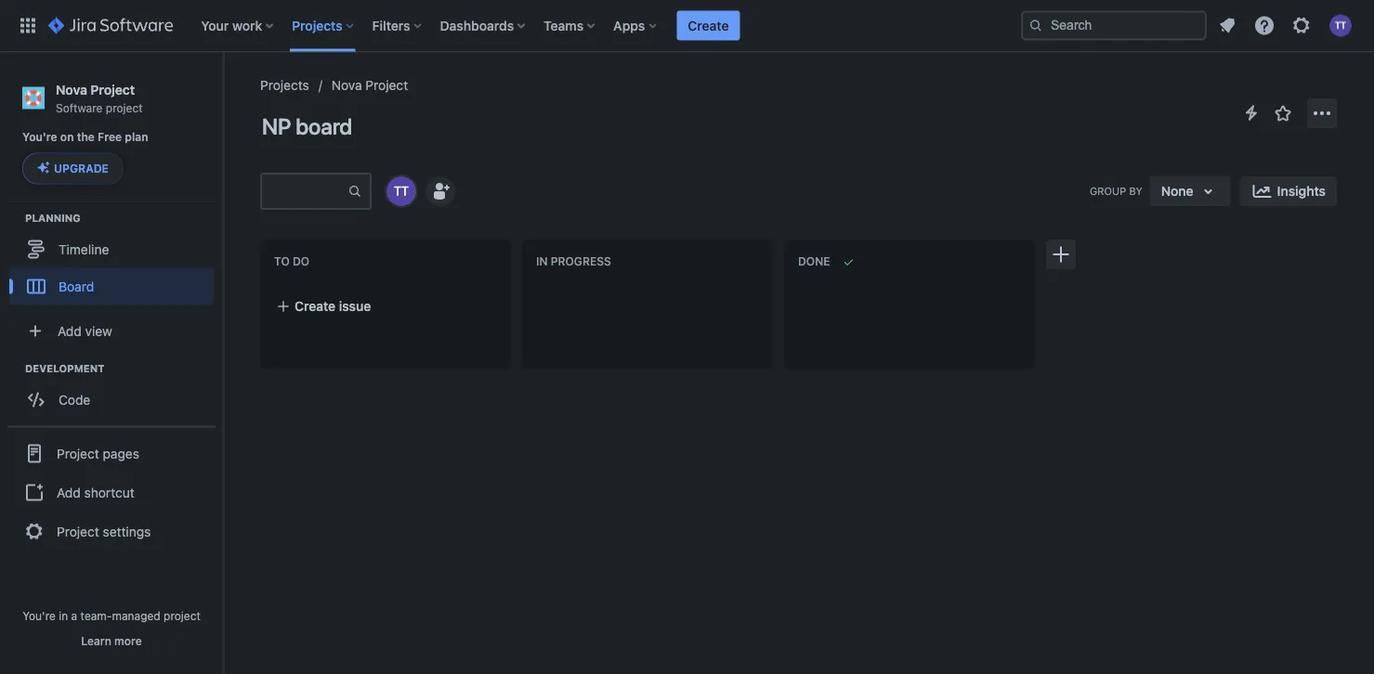 Task type: vqa. For each thing, say whether or not it's contained in the screenshot.
team- at the bottom left
yes



Task type: locate. For each thing, give the bounding box(es) containing it.
project inside nova project software project
[[91, 82, 135, 97]]

0 vertical spatial projects
[[292, 18, 343, 33]]

add
[[58, 323, 82, 339], [57, 485, 81, 501]]

group containing project pages
[[7, 426, 216, 558]]

0 horizontal spatial create
[[295, 299, 336, 314]]

in
[[536, 255, 548, 268]]

projects
[[292, 18, 343, 33], [260, 78, 309, 93]]

project right managed
[[164, 610, 201, 623]]

Search this board text field
[[262, 175, 348, 208]]

project down filters
[[366, 78, 408, 93]]

projects button
[[287, 11, 361, 40]]

project down add shortcut
[[57, 524, 99, 540]]

board link
[[9, 268, 214, 305]]

projects link
[[260, 74, 309, 97]]

create left issue
[[295, 299, 336, 314]]

projects up np
[[260, 78, 309, 93]]

create column image
[[1050, 244, 1073, 266]]

none button
[[1151, 177, 1231, 206]]

done
[[799, 255, 831, 268]]

your work button
[[195, 11, 281, 40]]

code link
[[9, 381, 214, 419]]

nova
[[332, 78, 362, 93], [56, 82, 87, 97]]

a
[[71, 610, 77, 623]]

1 vertical spatial project
[[164, 610, 201, 623]]

0 vertical spatial project
[[106, 101, 143, 114]]

work
[[232, 18, 262, 33]]

add left shortcut on the left of the page
[[57, 485, 81, 501]]

in
[[59, 610, 68, 623]]

0 horizontal spatial nova
[[56, 82, 87, 97]]

0 vertical spatial add
[[58, 323, 82, 339]]

project pages
[[57, 446, 139, 462]]

to
[[274, 255, 290, 268]]

Search field
[[1022, 11, 1208, 40]]

shortcut
[[84, 485, 135, 501]]

filters button
[[367, 11, 429, 40]]

do
[[293, 255, 310, 268]]

create
[[688, 18, 729, 33], [295, 299, 336, 314]]

add inside add view popup button
[[58, 323, 82, 339]]

0 vertical spatial create
[[688, 18, 729, 33]]

code
[[59, 392, 90, 408]]

group
[[7, 426, 216, 558]]

add view
[[58, 323, 112, 339]]

learn
[[81, 635, 111, 648]]

insights button
[[1241, 177, 1338, 206]]

create right apps "popup button"
[[688, 18, 729, 33]]

1 you're from the top
[[22, 131, 57, 144]]

jira software image
[[48, 14, 173, 37], [48, 14, 173, 37]]

create issue
[[295, 299, 371, 314]]

your
[[201, 18, 229, 33]]

more
[[114, 635, 142, 648]]

planning image
[[3, 207, 25, 229]]

nova project
[[332, 78, 408, 93]]

learn more button
[[81, 634, 142, 649]]

nova up board
[[332, 78, 362, 93]]

project
[[106, 101, 143, 114], [164, 610, 201, 623]]

you're left in
[[22, 610, 56, 623]]

1 vertical spatial projects
[[260, 78, 309, 93]]

software
[[56, 101, 103, 114]]

you're in a team-managed project
[[22, 610, 201, 623]]

dashboards button
[[435, 11, 533, 40]]

you're left "on"
[[22, 131, 57, 144]]

add people image
[[429, 180, 452, 203]]

create for create
[[688, 18, 729, 33]]

add for add view
[[58, 323, 82, 339]]

timeline link
[[9, 231, 214, 268]]

development group
[[9, 361, 222, 424]]

teams button
[[538, 11, 603, 40]]

1 horizontal spatial create
[[688, 18, 729, 33]]

1 horizontal spatial nova
[[332, 78, 362, 93]]

np board
[[262, 113, 352, 139]]

settings image
[[1291, 14, 1314, 37]]

projects for projects popup button
[[292, 18, 343, 33]]

create inside 'primary' element
[[688, 18, 729, 33]]

add shortcut button
[[7, 474, 216, 512]]

nova inside nova project software project
[[56, 82, 87, 97]]

1 vertical spatial you're
[[22, 610, 56, 623]]

add left view
[[58, 323, 82, 339]]

1 horizontal spatial project
[[164, 610, 201, 623]]

projects inside popup button
[[292, 18, 343, 33]]

project
[[366, 78, 408, 93], [91, 82, 135, 97], [57, 446, 99, 462], [57, 524, 99, 540]]

pages
[[103, 446, 139, 462]]

projects for projects link at top left
[[260, 78, 309, 93]]

you're
[[22, 131, 57, 144], [22, 610, 56, 623]]

nova for nova project software project
[[56, 82, 87, 97]]

1 vertical spatial create
[[295, 299, 336, 314]]

project up plan
[[106, 101, 143, 114]]

projects up projects link at top left
[[292, 18, 343, 33]]

settings
[[103, 524, 151, 540]]

development image
[[3, 357, 25, 380]]

help image
[[1254, 14, 1276, 37]]

banner
[[0, 0, 1375, 52]]

add inside add shortcut button
[[57, 485, 81, 501]]

to do
[[274, 255, 310, 268]]

0 vertical spatial you're
[[22, 131, 57, 144]]

np
[[262, 113, 291, 139]]

add for add shortcut
[[57, 485, 81, 501]]

progress
[[551, 255, 611, 268]]

insights image
[[1252, 180, 1274, 203]]

group by
[[1090, 185, 1143, 197]]

create issue button
[[265, 290, 507, 324]]

1 vertical spatial add
[[57, 485, 81, 501]]

timeline
[[59, 242, 109, 257]]

nova project link
[[332, 74, 408, 97]]

2 you're from the top
[[22, 610, 56, 623]]

nova up software
[[56, 82, 87, 97]]

0 horizontal spatial project
[[106, 101, 143, 114]]

project up software
[[91, 82, 135, 97]]



Task type: describe. For each thing, give the bounding box(es) containing it.
you're for you're in a team-managed project
[[22, 610, 56, 623]]

group
[[1090, 185, 1127, 197]]

filters
[[372, 18, 410, 33]]

more image
[[1312, 102, 1334, 125]]

learn more
[[81, 635, 142, 648]]

terry turtle image
[[387, 177, 416, 206]]

upgrade button
[[23, 154, 123, 183]]

notifications image
[[1217, 14, 1239, 37]]

sidebar navigation image
[[203, 74, 244, 112]]

banner containing your work
[[0, 0, 1375, 52]]

issue
[[339, 299, 371, 314]]

create for create issue
[[295, 299, 336, 314]]

project settings
[[57, 524, 151, 540]]

nova for nova project
[[332, 78, 362, 93]]

development
[[25, 362, 105, 374]]

project up add shortcut
[[57, 446, 99, 462]]

the
[[77, 131, 95, 144]]

upgrade
[[54, 162, 109, 175]]

apps
[[614, 18, 645, 33]]

add shortcut
[[57, 485, 135, 501]]

nova project software project
[[56, 82, 143, 114]]

plan
[[125, 131, 148, 144]]

apps button
[[608, 11, 664, 40]]

planning group
[[9, 210, 222, 311]]

free
[[98, 131, 122, 144]]

search image
[[1029, 18, 1044, 33]]

teams
[[544, 18, 584, 33]]

primary element
[[11, 0, 1022, 52]]

none
[[1162, 184, 1194, 199]]

dashboards
[[440, 18, 514, 33]]

board
[[59, 279, 94, 294]]

project inside nova project software project
[[106, 101, 143, 114]]

project pages link
[[7, 434, 216, 474]]

managed
[[112, 610, 161, 623]]

you're on the free plan
[[22, 131, 148, 144]]

view
[[85, 323, 112, 339]]

in progress
[[536, 255, 611, 268]]

add view button
[[11, 313, 212, 350]]

star np board image
[[1273, 102, 1295, 125]]

your profile and settings image
[[1330, 14, 1353, 37]]

insights
[[1278, 184, 1327, 199]]

board
[[296, 113, 352, 139]]

planning
[[25, 212, 81, 224]]

on
[[60, 131, 74, 144]]

project settings link
[[7, 512, 216, 553]]

create button
[[677, 11, 740, 40]]

by
[[1130, 185, 1143, 197]]

appswitcher icon image
[[17, 14, 39, 37]]

automations menu button icon image
[[1241, 102, 1263, 124]]

team-
[[81, 610, 112, 623]]

your work
[[201, 18, 262, 33]]

you're for you're on the free plan
[[22, 131, 57, 144]]



